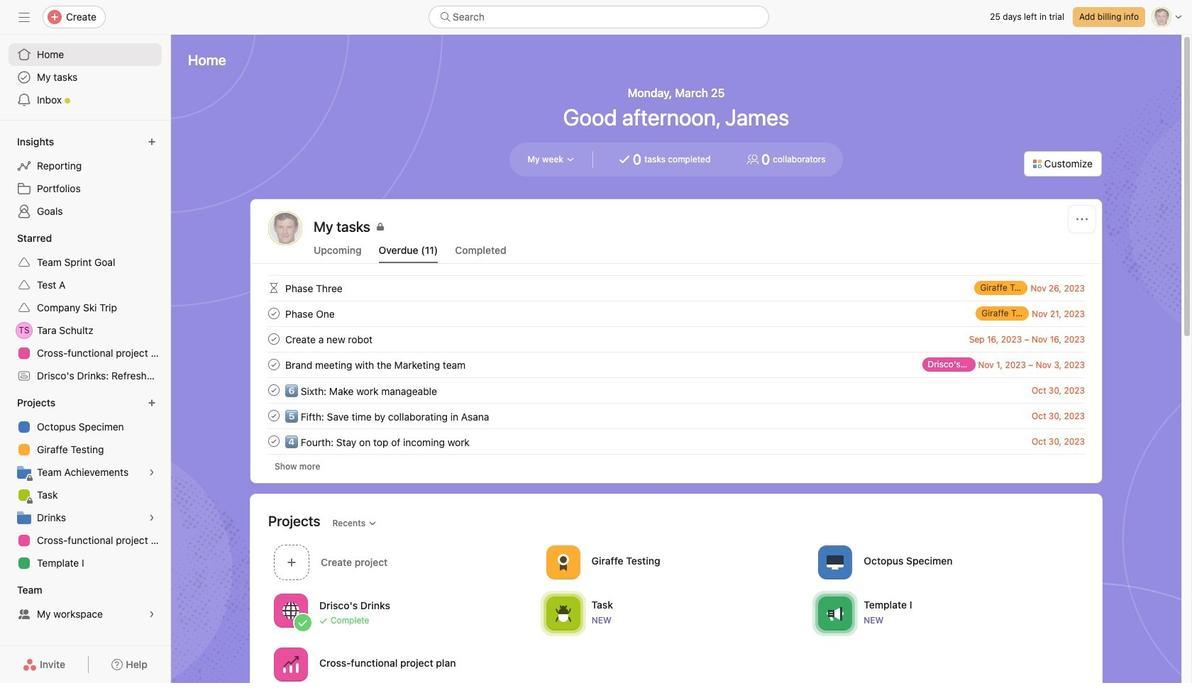 Task type: vqa. For each thing, say whether or not it's contained in the screenshot.
Reporting link
no



Task type: describe. For each thing, give the bounding box(es) containing it.
5 list item from the top
[[251, 378, 1103, 403]]

mark complete checkbox for third list item from the bottom of the page
[[266, 382, 283, 399]]

mark complete image for 3rd list item from the top
[[266, 331, 283, 348]]

bug image
[[555, 605, 572, 622]]

mark complete image for third list item from the bottom of the page
[[266, 382, 283, 399]]

insights element
[[0, 129, 170, 226]]

see details, drinks image
[[148, 514, 156, 523]]

mark complete image for first list item from the bottom
[[266, 433, 283, 450]]

6 list item from the top
[[251, 403, 1103, 429]]

mark complete checkbox for 4th list item from the top
[[266, 356, 283, 373]]

3 list item from the top
[[251, 327, 1103, 352]]

1 list item from the top
[[251, 275, 1103, 301]]

computer image
[[827, 554, 844, 571]]

global element
[[0, 35, 170, 120]]

teams element
[[0, 578, 170, 629]]

dependencies image
[[266, 280, 283, 297]]

actions image
[[1077, 214, 1088, 225]]

mark complete checkbox for second list item
[[266, 305, 283, 322]]

1 mark complete checkbox from the top
[[266, 331, 283, 348]]

2 mark complete checkbox from the top
[[266, 433, 283, 450]]

mark complete image for second list item
[[266, 305, 283, 322]]

mark complete image
[[266, 408, 283, 425]]



Task type: locate. For each thing, give the bounding box(es) containing it.
Mark complete checkbox
[[266, 331, 283, 348], [266, 433, 283, 450]]

graph image
[[283, 656, 300, 673]]

projects element
[[0, 390, 170, 578]]

ribbon image
[[555, 554, 572, 571]]

globe image
[[283, 602, 300, 619]]

4 mark complete image from the top
[[266, 382, 283, 399]]

2 mark complete checkbox from the top
[[266, 356, 283, 373]]

mark complete image for 4th list item from the top
[[266, 356, 283, 373]]

mark complete image
[[266, 305, 283, 322], [266, 331, 283, 348], [266, 356, 283, 373], [266, 382, 283, 399], [266, 433, 283, 450]]

new insights image
[[148, 138, 156, 146]]

mark complete checkbox down dependencies icon
[[266, 331, 283, 348]]

hide sidebar image
[[18, 11, 30, 23]]

2 list item from the top
[[251, 301, 1103, 327]]

see details, team achievements image
[[148, 469, 156, 477]]

megaphone image
[[827, 605, 844, 622]]

mark complete checkbox for second list item from the bottom of the page
[[266, 408, 283, 425]]

1 vertical spatial mark complete checkbox
[[266, 433, 283, 450]]

0 vertical spatial mark complete checkbox
[[266, 331, 283, 348]]

1 mark complete image from the top
[[266, 305, 283, 322]]

mark complete checkbox down mark complete icon
[[266, 433, 283, 450]]

3 mark complete checkbox from the top
[[266, 382, 283, 399]]

2 mark complete image from the top
[[266, 331, 283, 348]]

7 list item from the top
[[251, 429, 1103, 454]]

list item
[[251, 275, 1103, 301], [251, 301, 1103, 327], [251, 327, 1103, 352], [251, 352, 1103, 378], [251, 378, 1103, 403], [251, 403, 1103, 429], [251, 429, 1103, 454]]

list box
[[429, 6, 770, 28]]

Mark complete checkbox
[[266, 305, 283, 322], [266, 356, 283, 373], [266, 382, 283, 399], [266, 408, 283, 425]]

starred element
[[0, 226, 170, 390]]

3 mark complete image from the top
[[266, 356, 283, 373]]

4 mark complete checkbox from the top
[[266, 408, 283, 425]]

1 mark complete checkbox from the top
[[266, 305, 283, 322]]

5 mark complete image from the top
[[266, 433, 283, 450]]

4 list item from the top
[[251, 352, 1103, 378]]

new project or portfolio image
[[148, 399, 156, 408]]

see details, my workspace image
[[148, 611, 156, 619]]



